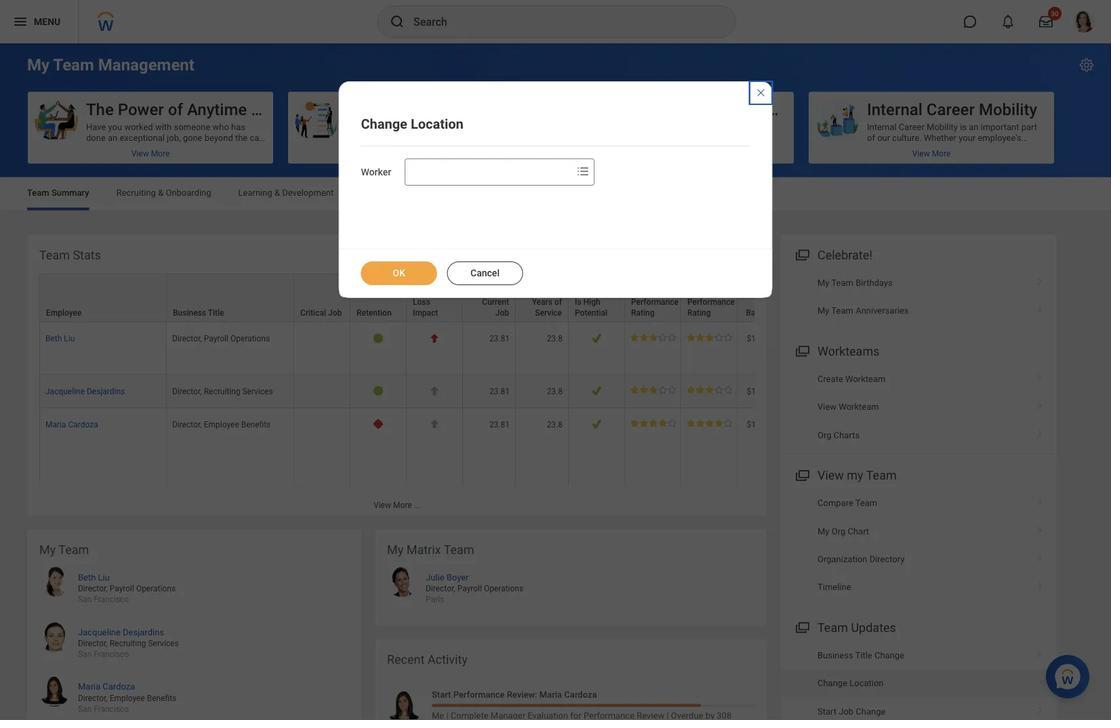 Task type: locate. For each thing, give the bounding box(es) containing it.
director, payroll operations paris
[[426, 584, 523, 605]]

1 chevron right image from the top
[[1031, 273, 1049, 287]]

the worker has been assessed as having high potential. image for $147,207
[[591, 333, 602, 343]]

list for team updates
[[780, 642, 1057, 721]]

title up the director, payroll operations
[[208, 308, 224, 318]]

beth liu up "director, payroll operations san francisco"
[[78, 573, 110, 583]]

1 horizontal spatial start
[[818, 707, 837, 717]]

0 vertical spatial beth liu link
[[45, 331, 75, 343]]

view workteam link
[[780, 393, 1057, 421]]

meets expectations - performance in line with a solid team contributor. image down current performance rating at the right
[[631, 333, 676, 341]]

benefits
[[241, 420, 271, 429], [147, 694, 176, 703]]

francisco inside "director, payroll operations san francisco"
[[94, 595, 129, 605]]

1 horizontal spatial benefits
[[241, 420, 271, 429]]

org left chart
[[832, 526, 846, 536]]

beth liu down employee popup button
[[45, 334, 75, 343]]

the worker has been assessed as having high potential. image down potential
[[591, 333, 602, 343]]

1 horizontal spatial beth
[[78, 573, 96, 583]]

change location inside dialog
[[361, 116, 464, 132]]

director, up paris
[[426, 584, 455, 594]]

business for business title change
[[818, 651, 853, 661]]

chevron right image for my org chart
[[1031, 522, 1049, 535]]

1 horizontal spatial &
[[275, 188, 280, 198]]

1 chevron right image from the top
[[1031, 397, 1049, 411]]

1 vertical spatial benefits
[[147, 694, 176, 703]]

of up service
[[555, 297, 562, 307]]

anytime
[[187, 100, 247, 119]]

performance right talent
[[395, 188, 446, 198]]

list containing my team birthdays
[[780, 269, 1057, 325]]

tab list containing team summary
[[14, 178, 1098, 211]]

start inside 'recent activity' element
[[432, 690, 451, 700]]

workteam down create workteam
[[839, 402, 879, 412]]

2 horizontal spatial &
[[387, 188, 393, 198]]

francisco
[[94, 595, 129, 605], [94, 650, 129, 659], [94, 705, 129, 714]]

0 horizontal spatial location
[[411, 116, 464, 132]]

2 menu group image from the top
[[793, 466, 811, 484]]

director, inside "director, payroll operations san francisco"
[[78, 584, 108, 594]]

liu inside list item
[[98, 573, 110, 583]]

meets expectations - performance in line with a solid team contributor. image up the exceeds expectations - performance is excellent and generally surpassed expectations and required little to no supervision. image
[[631, 386, 676, 394]]

view left "more"
[[374, 501, 391, 510]]

services up director, employee benefits
[[242, 386, 273, 396]]

san for maria cardoza
[[78, 705, 92, 714]]

6 chevron right image from the top
[[1031, 674, 1049, 688]]

0 vertical spatial current
[[631, 287, 658, 296]]

san inside "director, payroll operations san francisco"
[[78, 595, 92, 605]]

1 horizontal spatial operations
[[230, 334, 270, 343]]

start down business title change
[[818, 707, 837, 717]]

1 horizontal spatial beth liu link
[[78, 570, 110, 583]]

0 vertical spatial services
[[242, 386, 273, 396]]

& right talent
[[387, 188, 393, 198]]

0 vertical spatial title
[[208, 308, 224, 318]]

close view workteam image
[[756, 87, 766, 98]]

1 francisco from the top
[[94, 595, 129, 605]]

2 & from the left
[[275, 188, 280, 198]]

jacqueline desjardins inside the team stats "element"
[[45, 386, 125, 396]]

0 horizontal spatial beth liu
[[45, 334, 75, 343]]

beth for beth liu link within list item
[[78, 573, 96, 583]]

1 horizontal spatial location
[[850, 679, 884, 689]]

business up the director, payroll operations
[[173, 308, 206, 318]]

beth down employee popup button
[[45, 334, 62, 343]]

chevron right image for change location
[[1031, 674, 1049, 688]]

1 vertical spatial san
[[78, 650, 92, 659]]

list containing beth liu
[[39, 560, 349, 721]]

0 horizontal spatial title
[[208, 308, 224, 318]]

employee inside the director, employee benefits san francisco
[[110, 694, 145, 703]]

chevron right image inside my team birthdays link
[[1031, 273, 1049, 287]]

payroll down business title
[[204, 334, 228, 343]]

beth down my team
[[78, 573, 96, 583]]

chevron right image inside organization directory link
[[1031, 550, 1049, 563]]

my matrix team element
[[375, 530, 767, 626]]

1 meets expectations - performance in line with a solid team contributor. image from the top
[[631, 333, 676, 341]]

recruiting left 'onboarding'
[[116, 188, 156, 198]]

1 vertical spatial jacqueline
[[78, 627, 121, 637]]

beth liu for beth liu link within list item
[[78, 573, 110, 583]]

recruiting for director, recruiting services san francisco
[[110, 639, 146, 649]]

performance inside 'recent activity' element
[[453, 690, 505, 700]]

meets expectations - performance in line with a solid team contributor. image for $153,007
[[631, 386, 676, 394]]

chevron right image for team updates
[[1031, 646, 1049, 659]]

1 vertical spatial maria cardoza link
[[78, 679, 135, 692]]

0 vertical spatial beth liu
[[45, 334, 75, 343]]

list inside my team 'element'
[[39, 560, 349, 721]]

francisco up director, recruiting services san francisco in the bottom of the page
[[94, 595, 129, 605]]

0 horizontal spatial years
[[480, 287, 501, 296]]

desjardins inside jacqueline desjardins list item
[[123, 627, 164, 637]]

23.81 right the loss of this employee would be moderate or significant to the organization. icon
[[489, 386, 510, 396]]

0 horizontal spatial current
[[482, 297, 509, 307]]

jacqueline desjardins link for stats
[[45, 384, 125, 396]]

1 vertical spatial desjardins
[[123, 627, 164, 637]]

meets expectations - performance in line with a solid team contributor. image
[[631, 333, 676, 341], [631, 386, 676, 394]]

change up the start job change
[[818, 679, 847, 689]]

2 meets expectations - performance in line with a solid team contributor. image from the top
[[631, 386, 676, 394]]

recent activity
[[387, 653, 468, 667]]

my for my team birthdays
[[818, 278, 829, 288]]

director, down director, recruiting services
[[172, 420, 202, 429]]

start for start performance review:  maria cardoza
[[432, 690, 451, 700]]

menu group image
[[793, 341, 811, 360]]

1 horizontal spatial rating
[[687, 308, 711, 318]]

anniversaries
[[856, 306, 909, 316]]

liu for beth liu link to the left
[[64, 334, 75, 343]]

beth liu link down employee popup button
[[45, 331, 75, 343]]

0 vertical spatial workteam
[[845, 374, 886, 384]]

0 horizontal spatial job
[[328, 308, 342, 318]]

3 san from the top
[[78, 705, 92, 714]]

2 horizontal spatial maria
[[540, 690, 562, 700]]

1 vertical spatial beth
[[78, 573, 96, 583]]

2 horizontal spatial cardoza
[[564, 690, 597, 700]]

beth
[[45, 334, 62, 343], [78, 573, 96, 583]]

main content
[[0, 43, 1111, 721]]

view for view my team
[[818, 469, 844, 483]]

the worker has been assessed as having high potential. image down the worker has been assessed as having high potential. image
[[591, 419, 602, 429]]

1 vertical spatial maria cardoza
[[78, 682, 135, 692]]

maria
[[45, 420, 66, 429], [78, 682, 100, 692], [540, 690, 562, 700]]

francisco up the director, employee benefits san francisco
[[94, 650, 129, 659]]

1 rating from the left
[[631, 308, 655, 318]]

3 & from the left
[[387, 188, 393, 198]]

list for view my team
[[780, 489, 1057, 602]]

beth liu list item
[[39, 567, 349, 606]]

title for business title
[[208, 308, 224, 318]]

banner
[[0, 0, 1111, 43]]

chevron right image
[[1031, 273, 1049, 287], [1031, 301, 1049, 315], [1031, 369, 1049, 383], [1031, 578, 1049, 591], [1031, 646, 1049, 659]]

1 & from the left
[[158, 188, 164, 198]]

0 horizontal spatial start
[[432, 690, 451, 700]]

business inside popup button
[[173, 308, 206, 318]]

of
[[168, 100, 183, 119], [555, 297, 562, 307]]

2 horizontal spatial job
[[839, 707, 854, 717]]

julie boyer
[[426, 573, 469, 583]]

2 horizontal spatial payroll
[[457, 584, 482, 594]]

liu up "director, payroll operations san francisco"
[[98, 573, 110, 583]]

director, inside director, recruiting services san francisco
[[78, 639, 108, 649]]

my for my team management
[[27, 55, 50, 75]]

1 horizontal spatial business
[[818, 651, 853, 661]]

view down create
[[818, 402, 837, 412]]

2 row from the top
[[39, 322, 1093, 375]]

1 vertical spatial jacqueline desjardins
[[78, 627, 164, 637]]

team summary
[[27, 188, 89, 198]]

2 cell from the top
[[294, 375, 351, 408]]

the power of anytime feedback button
[[28, 92, 321, 164]]

beth inside list item
[[78, 573, 96, 583]]

francisco down director, recruiting services san francisco in the bottom of the page
[[94, 705, 129, 714]]

operations inside "director, payroll operations san francisco"
[[136, 584, 176, 594]]

rating right is high potential popup button
[[631, 308, 655, 318]]

2 horizontal spatial operations
[[484, 584, 523, 594]]

years for service
[[532, 297, 552, 307]]

this worker has low retention risk. image
[[373, 386, 383, 396]]

current right is high potential popup button
[[631, 287, 658, 296]]

team inside 'element'
[[59, 543, 89, 557]]

loss impact
[[413, 297, 438, 318]]

0 vertical spatial 23.8
[[547, 334, 563, 343]]

business down team updates
[[818, 651, 853, 661]]

directory
[[870, 554, 905, 565]]

change location dialog
[[339, 81, 773, 298]]

cell for director, payroll operations
[[294, 322, 351, 375]]

start performance review:  maria cardoza
[[432, 690, 597, 700]]

talent
[[361, 188, 385, 198]]

1 vertical spatial of
[[555, 297, 562, 307]]

&
[[158, 188, 164, 198], [275, 188, 280, 198], [387, 188, 393, 198]]

the loss of this employee would be catastrophic or critical to the organization. image
[[429, 333, 440, 343]]

0 vertical spatial of
[[168, 100, 183, 119]]

payroll down boyer
[[457, 584, 482, 594]]

this worker has low retention risk. image
[[373, 333, 383, 343]]

organization
[[818, 554, 867, 565]]

1 horizontal spatial payroll
[[204, 334, 228, 343]]

title for business title change
[[855, 651, 872, 661]]

1 vertical spatial workteam
[[839, 402, 879, 412]]

3 23.81 from the top
[[489, 420, 510, 429]]

benefits down director, recruiting services san francisco in the bottom of the page
[[147, 694, 176, 703]]

2 23.81 from the top
[[489, 386, 510, 396]]

change down updates on the bottom of page
[[875, 651, 904, 661]]

0 vertical spatial liu
[[64, 334, 75, 343]]

director, for director, recruiting services san francisco
[[78, 639, 108, 649]]

my team
[[39, 543, 89, 557]]

0 horizontal spatial cardoza
[[68, 420, 98, 429]]

0 horizontal spatial change location
[[361, 116, 464, 132]]

1 horizontal spatial years
[[532, 297, 552, 307]]

3 menu group image from the top
[[793, 618, 811, 636]]

workteam down workteams
[[845, 374, 886, 384]]

1 vertical spatial start
[[818, 707, 837, 717]]

chevron right image for view workteam
[[1031, 397, 1049, 411]]

rating inside current performance rating
[[631, 308, 655, 318]]

prompts image
[[575, 163, 591, 180]]

director, down "director, payroll operations san francisco"
[[78, 639, 108, 649]]

years of service button
[[516, 274, 568, 322]]

benefits for director, employee benefits
[[241, 420, 271, 429]]

jacqueline
[[45, 386, 85, 396], [78, 627, 121, 637]]

performance down previous
[[687, 297, 735, 307]]

years up service
[[532, 297, 552, 307]]

team inside tab list
[[27, 188, 49, 198]]

location inside list item
[[850, 679, 884, 689]]

0 vertical spatial maria cardoza
[[45, 420, 98, 429]]

2 vertical spatial san
[[78, 705, 92, 714]]

beth liu link up "director, payroll operations san francisco"
[[78, 570, 110, 583]]

org charts link
[[780, 421, 1057, 449]]

5 chevron right image from the top
[[1031, 550, 1049, 563]]

director, for director, employee benefits
[[172, 420, 202, 429]]

0 vertical spatial san
[[78, 595, 92, 605]]

cell for director, recruiting services
[[294, 375, 351, 408]]

0 vertical spatial francisco
[[94, 595, 129, 605]]

chevron right image inside my team anniversaries link
[[1031, 301, 1049, 315]]

years left in
[[480, 287, 501, 296]]

1 horizontal spatial of
[[555, 297, 562, 307]]

jacqueline inside list item
[[78, 627, 121, 637]]

director, for director, payroll operations
[[172, 334, 202, 343]]

0 horizontal spatial benefits
[[147, 694, 176, 703]]

business title change
[[818, 651, 904, 661]]

1 vertical spatial francisco
[[94, 650, 129, 659]]

recruiting inside director, recruiting services san francisco
[[110, 639, 146, 649]]

org left "charts"
[[818, 430, 832, 440]]

liu inside the team stats "element"
[[64, 334, 75, 343]]

org
[[818, 430, 832, 440], [832, 526, 846, 536]]

chevron right image inside business title change link
[[1031, 646, 1049, 659]]

1 vertical spatial view
[[818, 469, 844, 483]]

my matrix team
[[387, 543, 474, 557]]

business
[[173, 308, 206, 318], [818, 651, 853, 661]]

recruiting down "director, payroll operations san francisco"
[[110, 639, 146, 649]]

list
[[780, 269, 1057, 325], [780, 365, 1057, 449], [780, 489, 1057, 602], [39, 560, 349, 721], [780, 642, 1057, 721]]

0 horizontal spatial rating
[[631, 308, 655, 318]]

benefits inside the director, employee benefits san francisco
[[147, 694, 176, 703]]

2 chevron right image from the top
[[1031, 425, 1049, 439]]

performance
[[395, 188, 446, 198], [631, 297, 679, 307], [687, 297, 735, 307], [453, 690, 505, 700]]

1 vertical spatial 23.8
[[547, 386, 563, 396]]

menu group image left my
[[793, 466, 811, 484]]

beth liu
[[45, 334, 75, 343], [78, 573, 110, 583]]

tab list inside main content
[[14, 178, 1098, 211]]

rating down previous
[[687, 308, 711, 318]]

chevron right image inside org charts "link"
[[1031, 425, 1049, 439]]

in
[[503, 287, 509, 296]]

23.81 down the years in current job on the left top
[[489, 334, 510, 343]]

1 vertical spatial current
[[482, 297, 509, 307]]

2 23.8 from the top
[[547, 386, 563, 396]]

my org chart
[[818, 526, 869, 536]]

demo_f070.png image
[[387, 691, 422, 721]]

0 vertical spatial jacqueline
[[45, 386, 85, 396]]

benefits down director, recruiting services
[[241, 420, 271, 429]]

jacqueline desjardins list item
[[39, 622, 349, 660]]

francisco inside the director, employee benefits san francisco
[[94, 705, 129, 714]]

2 the worker has been assessed as having high potential. image from the top
[[591, 419, 602, 429]]

0 vertical spatial org
[[818, 430, 832, 440]]

this worker has a high retention risk - immediate action needed. image
[[373, 419, 383, 429]]

row
[[39, 274, 1093, 322], [39, 322, 1093, 375], [39, 375, 1093, 408], [39, 408, 1093, 486]]

menu group image for view my team
[[793, 466, 811, 484]]

of right power on the left of the page
[[168, 100, 183, 119]]

Worker field
[[405, 160, 572, 184]]

0 vertical spatial maria cardoza link
[[45, 417, 98, 429]]

payroll inside the director, payroll operations paris
[[457, 584, 482, 594]]

power
[[118, 100, 164, 119]]

0 vertical spatial benefits
[[241, 420, 271, 429]]

2 vertical spatial menu group image
[[793, 618, 811, 636]]

23.81
[[489, 334, 510, 343], [489, 386, 510, 396], [489, 420, 510, 429]]

jacqueline desjardins link
[[45, 384, 125, 396], [78, 625, 164, 637]]

performance inside current performance rating popup button
[[631, 297, 679, 307]]

job inside list
[[839, 707, 854, 717]]

2 san from the top
[[78, 650, 92, 659]]

job right critical
[[328, 308, 342, 318]]

1 vertical spatial the worker has been assessed as having high potential. image
[[591, 419, 602, 429]]

menu group image left celebrate!
[[793, 245, 811, 263]]

3 francisco from the top
[[94, 705, 129, 714]]

3 row from the top
[[39, 375, 1093, 408]]

change location up the start job change
[[818, 679, 884, 689]]

rating
[[631, 308, 655, 318], [687, 308, 711, 318]]

change location inside list item
[[818, 679, 884, 689]]

benefits inside the team stats "element"
[[241, 420, 271, 429]]

current
[[631, 287, 658, 296], [482, 297, 509, 307]]

beth liu inside beth liu list item
[[78, 573, 110, 583]]

0 vertical spatial menu group image
[[793, 245, 811, 263]]

menu group image left team updates
[[793, 618, 811, 636]]

1 vertical spatial 23.81
[[489, 386, 510, 396]]

1 horizontal spatial job
[[495, 308, 509, 318]]

rating for previous performance rating
[[687, 308, 711, 318]]

recruiting inside the team stats "element"
[[204, 386, 240, 396]]

23.81 for director, payroll operations
[[489, 334, 510, 343]]

liu down employee popup button
[[64, 334, 75, 343]]

change location up worker
[[361, 116, 464, 132]]

services for director, recruiting services san francisco
[[148, 639, 179, 649]]

compare team
[[818, 498, 877, 508]]

employee down director, recruiting services
[[204, 420, 239, 429]]

operations for julie boyer
[[484, 584, 523, 594]]

my team anniversaries link
[[780, 297, 1057, 325]]

create
[[818, 374, 843, 384]]

francisco for desjardins
[[94, 650, 129, 659]]

workteam
[[845, 374, 886, 384], [839, 402, 879, 412]]

chevron right image inside "create workteam" link
[[1031, 369, 1049, 383]]

cell left this worker has a high retention risk - immediate action needed. icon at the bottom left of the page
[[294, 408, 351, 486]]

loss impact button
[[407, 274, 462, 322]]

services inside director, recruiting services san francisco
[[148, 639, 179, 649]]

mobility
[[979, 100, 1037, 119]]

& for talent
[[387, 188, 393, 198]]

location inside dialog
[[411, 116, 464, 132]]

start
[[432, 690, 451, 700], [818, 707, 837, 717]]

& left 'onboarding'
[[158, 188, 164, 198]]

4 chevron right image from the top
[[1031, 522, 1049, 535]]

1 23.8 from the top
[[547, 334, 563, 343]]

1 vertical spatial business
[[818, 651, 853, 661]]

job down business title change
[[839, 707, 854, 717]]

years for current
[[480, 287, 501, 296]]

1 vertical spatial change location
[[818, 679, 884, 689]]

5 chevron right image from the top
[[1031, 646, 1049, 659]]

jacqueline desjardins inside list item
[[78, 627, 164, 637]]

1 horizontal spatial title
[[855, 651, 872, 661]]

director, employee benefits
[[172, 420, 271, 429]]

jacqueline inside row
[[45, 386, 85, 396]]

previous performance rating button
[[681, 274, 737, 322]]

desjardins
[[87, 386, 125, 396], [123, 627, 164, 637]]

view inside the team stats "element"
[[374, 501, 391, 510]]

payroll up director, recruiting services san francisco in the bottom of the page
[[110, 584, 134, 594]]

san inside director, recruiting services san francisco
[[78, 650, 92, 659]]

2 rating from the left
[[687, 308, 711, 318]]

recruiting
[[116, 188, 156, 198], [204, 386, 240, 396], [110, 639, 146, 649]]

payroll
[[204, 334, 228, 343], [110, 584, 134, 594], [457, 584, 482, 594]]

job down in
[[495, 308, 509, 318]]

coaching and continuous conversations
[[607, 100, 903, 119]]

list containing compare team
[[780, 489, 1057, 602]]

chevron right image inside change location link
[[1031, 674, 1049, 688]]

1 cell from the top
[[294, 322, 351, 375]]

maria cardoza
[[45, 420, 98, 429], [78, 682, 135, 692]]

1 horizontal spatial cardoza
[[103, 682, 135, 692]]

2 vertical spatial recruiting
[[110, 639, 146, 649]]

jacqueline for stats
[[45, 386, 85, 396]]

1 vertical spatial beth liu link
[[78, 570, 110, 583]]

0 horizontal spatial business
[[173, 308, 206, 318]]

1 vertical spatial liu
[[98, 573, 110, 583]]

employee up worker
[[346, 100, 418, 119]]

4 chevron right image from the top
[[1031, 578, 1049, 591]]

change up worker
[[361, 116, 407, 132]]

jacqueline desjardins link inside jacqueline desjardins list item
[[78, 625, 164, 637]]

my team element
[[27, 530, 361, 721]]

1 vertical spatial org
[[832, 526, 846, 536]]

team
[[53, 55, 94, 75], [27, 188, 49, 198], [39, 248, 70, 262], [831, 278, 854, 288], [831, 306, 854, 316], [866, 469, 897, 483], [855, 498, 877, 508], [59, 543, 89, 557], [444, 543, 474, 557], [818, 621, 848, 635]]

my for my team
[[39, 543, 56, 557]]

high
[[583, 297, 600, 307]]

1 vertical spatial title
[[855, 651, 872, 661]]

0 vertical spatial business
[[173, 308, 206, 318]]

rating inside previous performance rating
[[687, 308, 711, 318]]

chevron right image inside start job change link
[[1031, 702, 1049, 716]]

0 horizontal spatial operations
[[136, 584, 176, 594]]

chevron right image for organization directory
[[1031, 550, 1049, 563]]

list containing business title change
[[780, 642, 1057, 721]]

org inside "link"
[[818, 430, 832, 440]]

performance left previous performance rating popup button
[[631, 297, 679, 307]]

job for start job change
[[839, 707, 854, 717]]

chevron right image for org charts
[[1031, 425, 1049, 439]]

chevron right image inside my org chart link
[[1031, 522, 1049, 535]]

performance for previous performance rating
[[687, 297, 735, 307]]

maria cardoza link
[[45, 417, 98, 429], [78, 679, 135, 692]]

beth for beth liu link to the left
[[45, 334, 62, 343]]

0 horizontal spatial &
[[158, 188, 164, 198]]

0 vertical spatial 23.81
[[489, 334, 510, 343]]

menu group image
[[793, 245, 811, 263], [793, 466, 811, 484], [793, 618, 811, 636]]

jacqueline desjardins
[[45, 386, 125, 396], [78, 627, 164, 637]]

0 vertical spatial view
[[818, 402, 837, 412]]

performance left review: in the left bottom of the page
[[453, 690, 505, 700]]

view my team
[[818, 469, 897, 483]]

beth inside the team stats "element"
[[45, 334, 62, 343]]

3 cell from the top
[[294, 408, 351, 486]]

0 horizontal spatial maria
[[45, 420, 66, 429]]

1 vertical spatial services
[[148, 639, 179, 649]]

beth liu inside the team stats "element"
[[45, 334, 75, 343]]

view left my
[[818, 469, 844, 483]]

7 chevron right image from the top
[[1031, 702, 1049, 716]]

2 francisco from the top
[[94, 650, 129, 659]]

1 vertical spatial location
[[850, 679, 884, 689]]

development
[[282, 188, 334, 198]]

4 row from the top
[[39, 408, 1093, 486]]

job
[[328, 308, 342, 318], [495, 308, 509, 318], [839, 707, 854, 717]]

cell left this worker has low retention risk. image
[[294, 375, 351, 408]]

1 san from the top
[[78, 595, 92, 605]]

business inside list
[[818, 651, 853, 661]]

3 chevron right image from the top
[[1031, 369, 1049, 383]]

1 horizontal spatial beth liu
[[78, 573, 110, 583]]

julie boyer list item
[[387, 567, 755, 606]]

internal
[[867, 100, 923, 119]]

director, down director, recruiting services san francisco in the bottom of the page
[[78, 694, 108, 703]]

list containing create workteam
[[780, 365, 1057, 449]]

title
[[208, 308, 224, 318], [855, 651, 872, 661]]

services up maria cardoza list item
[[148, 639, 179, 649]]

3 chevron right image from the top
[[1031, 494, 1049, 507]]

tab list
[[14, 178, 1098, 211]]

performance inside previous performance rating popup button
[[687, 297, 735, 307]]

2 vertical spatial francisco
[[94, 705, 129, 714]]

business title change link
[[780, 642, 1057, 670]]

chevron right image for start job change
[[1031, 702, 1049, 716]]

1 vertical spatial beth liu
[[78, 573, 110, 583]]

team stats element
[[27, 235, 1093, 516]]

change location
[[361, 116, 464, 132], [818, 679, 884, 689]]

1 horizontal spatial change location
[[818, 679, 884, 689]]

recent activity element
[[375, 640, 767, 721]]

jacqueline desjardins link for team
[[78, 625, 164, 637]]

meets expectations - performance in line with a solid team contributor. image for $147,207
[[631, 333, 676, 341]]

3 23.8 from the top
[[547, 420, 563, 429]]

1 the worker has been assessed as having high potential. image from the top
[[591, 333, 602, 343]]

$153,007
[[747, 386, 780, 396]]

1 vertical spatial years
[[532, 297, 552, 307]]

san inside the director, employee benefits san francisco
[[78, 705, 92, 714]]

current inside current performance rating
[[631, 287, 658, 296]]

performance inside tab list
[[395, 188, 446, 198]]

0 vertical spatial the worker has been assessed as having high potential. image
[[591, 333, 602, 343]]

2 vertical spatial view
[[374, 501, 391, 510]]

organization directory
[[818, 554, 905, 565]]

director, inside the director, payroll operations paris
[[426, 584, 455, 594]]

1 vertical spatial recruiting
[[204, 386, 240, 396]]

employee down director, recruiting services san francisco in the bottom of the page
[[110, 694, 145, 703]]

director, up director, employee benefits
[[172, 386, 202, 396]]

employee down team stats
[[46, 308, 82, 318]]

chevron right image inside view workteam link
[[1031, 397, 1049, 411]]

workteam for view workteam
[[839, 402, 879, 412]]

years inside the years in current job
[[480, 287, 501, 296]]

title down team updates
[[855, 651, 872, 661]]

chevron right image inside compare team link
[[1031, 494, 1049, 507]]

my inside 'element'
[[39, 543, 56, 557]]

current down in
[[482, 297, 509, 307]]

0 vertical spatial start
[[432, 690, 451, 700]]

critical job button
[[294, 274, 350, 322]]

and
[[679, 100, 707, 119]]

years inside years of service
[[532, 297, 552, 307]]

0 horizontal spatial liu
[[64, 334, 75, 343]]

0 horizontal spatial of
[[168, 100, 183, 119]]

1 row from the top
[[39, 274, 1093, 322]]

0 vertical spatial change location
[[361, 116, 464, 132]]

francisco inside director, recruiting services san francisco
[[94, 650, 129, 659]]

start down activity
[[432, 690, 451, 700]]

cell down critical job
[[294, 322, 351, 375]]

services inside row
[[242, 386, 273, 396]]

director, inside the director, employee benefits san francisco
[[78, 694, 108, 703]]

2 vertical spatial 23.8
[[547, 420, 563, 429]]

retention button
[[351, 274, 406, 322]]

francisco for liu
[[94, 595, 129, 605]]

the worker has been assessed as having high potential. image
[[591, 333, 602, 343], [591, 419, 602, 429]]

operations
[[230, 334, 270, 343], [136, 584, 176, 594], [484, 584, 523, 594]]

director, down business title
[[172, 334, 202, 343]]

recruiting up director, employee benefits
[[204, 386, 240, 396]]

years
[[480, 287, 501, 296], [532, 297, 552, 307]]

title inside popup button
[[208, 308, 224, 318]]

1 menu group image from the top
[[793, 245, 811, 263]]

payroll inside "director, payroll operations san francisco"
[[110, 584, 134, 594]]

1 vertical spatial jacqueline desjardins link
[[78, 625, 164, 637]]

director, down my team
[[78, 584, 108, 594]]

1 23.81 from the top
[[489, 334, 510, 343]]

cell
[[294, 322, 351, 375], [294, 375, 351, 408], [294, 408, 351, 486]]

recent
[[387, 653, 425, 667]]

maria cardoza inside the team stats "element"
[[45, 420, 98, 429]]

0 vertical spatial beth
[[45, 334, 62, 343]]

2 chevron right image from the top
[[1031, 301, 1049, 315]]

director, payroll operations san francisco
[[78, 584, 176, 605]]

desjardins inside the team stats "element"
[[87, 386, 125, 396]]

& right learning
[[275, 188, 280, 198]]

23.81 right the loss of this employee would be moderate or significant to the organization. image
[[489, 420, 510, 429]]

chevron right image
[[1031, 397, 1049, 411], [1031, 425, 1049, 439], [1031, 494, 1049, 507], [1031, 522, 1049, 535], [1031, 550, 1049, 563], [1031, 674, 1049, 688], [1031, 702, 1049, 716]]

boyer
[[447, 573, 469, 583]]

1 vertical spatial menu group image
[[793, 466, 811, 484]]

my
[[27, 55, 50, 75], [818, 278, 829, 288], [818, 306, 829, 316], [818, 526, 829, 536], [39, 543, 56, 557], [387, 543, 404, 557]]

operations inside the director, payroll operations paris
[[484, 584, 523, 594]]

francisco for cardoza
[[94, 705, 129, 714]]



Task type: describe. For each thing, give the bounding box(es) containing it.
payroll for julie boyer
[[457, 584, 482, 594]]

maria cardoza link inside list item
[[78, 679, 135, 692]]

employee engagement button
[[288, 92, 534, 164]]

create workteam link
[[780, 365, 1057, 393]]

benefits for director, employee benefits san francisco
[[147, 694, 176, 703]]

configure this page image
[[1079, 57, 1095, 73]]

worker
[[361, 167, 391, 178]]

row containing years in current job
[[39, 274, 1093, 322]]

director, for director, recruiting services
[[172, 386, 202, 396]]

payroll inside row
[[204, 334, 228, 343]]

organization directory link
[[780, 546, 1057, 574]]

of inside button
[[168, 100, 183, 119]]

maria inside list item
[[78, 682, 100, 692]]

my for my matrix team
[[387, 543, 404, 557]]

birthdays
[[856, 278, 893, 288]]

is high potential button
[[569, 274, 624, 322]]

& for recruiting
[[158, 188, 164, 198]]

& for learning
[[275, 188, 280, 198]]

chevron right image for compare team
[[1031, 494, 1049, 507]]

my team anniversaries
[[818, 306, 909, 316]]

review:
[[507, 690, 537, 700]]

my
[[847, 469, 863, 483]]

jacqueline desjardins for stats
[[45, 386, 125, 396]]

$147,207
[[747, 334, 780, 343]]

23.81 for director, employee benefits
[[489, 420, 510, 429]]

timeline
[[818, 582, 851, 593]]

cancel
[[471, 268, 500, 279]]

business title
[[173, 308, 224, 318]]

inbox large image
[[1039, 15, 1053, 28]]

total annual base pay
[[746, 287, 780, 318]]

service
[[535, 308, 562, 318]]

director, for director, employee benefits san francisco
[[78, 694, 108, 703]]

current performance rating
[[631, 287, 679, 318]]

total annual base pay button
[[738, 274, 786, 322]]

$130,156
[[747, 420, 780, 429]]

my for my team anniversaries
[[818, 306, 829, 316]]

coaching and continuous conversations button
[[548, 92, 903, 164]]

years of service
[[532, 297, 562, 318]]

maria inside the team stats "element"
[[45, 420, 66, 429]]

menu group image for celebrate!
[[793, 245, 811, 263]]

maria inside 'recent activity' element
[[540, 690, 562, 700]]

start for start job change
[[818, 707, 837, 717]]

learning
[[238, 188, 272, 198]]

my team birthdays link
[[780, 269, 1057, 297]]

beth liu link inside list item
[[78, 570, 110, 583]]

row containing maria cardoza
[[39, 408, 1093, 486]]

row containing beth liu
[[39, 322, 1093, 375]]

ok button
[[361, 262, 437, 285]]

cardoza inside maria cardoza list item
[[103, 682, 135, 692]]

engagement
[[422, 100, 513, 119]]

years in current job
[[480, 287, 509, 318]]

exceeds expectations - performance is excellent and generally surpassed expectations and required little to no supervision. image
[[631, 419, 676, 427]]

my team birthdays
[[818, 278, 893, 288]]

pay
[[766, 308, 780, 318]]

operations inside the team stats "element"
[[230, 334, 270, 343]]

0 horizontal spatial beth liu link
[[45, 331, 75, 343]]

current performance rating button
[[625, 274, 681, 322]]

chevron right image inside timeline link
[[1031, 578, 1049, 591]]

of inside years of service
[[555, 297, 562, 307]]

ok
[[393, 268, 405, 279]]

san for jacqueline desjardins
[[78, 650, 92, 659]]

julie boyer link
[[426, 570, 469, 583]]

team inside "element"
[[39, 248, 70, 262]]

summary
[[51, 188, 89, 198]]

jacqueline desjardins for team
[[78, 627, 164, 637]]

director, for director, payroll operations paris
[[426, 584, 455, 594]]

total
[[762, 287, 780, 296]]

view workteam
[[818, 402, 879, 412]]

view more ... link
[[27, 494, 767, 516]]

the loss of this employee would be moderate or significant to the organization. image
[[429, 419, 440, 429]]

operations for beth liu
[[136, 584, 176, 594]]

job for critical job
[[328, 308, 342, 318]]

current inside the years in current job
[[482, 297, 509, 307]]

rating for current performance rating
[[631, 308, 655, 318]]

beth liu for beth liu link to the left
[[45, 334, 75, 343]]

julie
[[426, 573, 444, 583]]

feedback
[[251, 100, 321, 119]]

compare
[[818, 498, 853, 508]]

previous
[[687, 287, 719, 296]]

0 vertical spatial recruiting
[[116, 188, 156, 198]]

annual
[[754, 297, 780, 307]]

director, for director, payroll operations san francisco
[[78, 584, 108, 594]]

is
[[575, 297, 581, 307]]

paris
[[426, 595, 444, 605]]

matrix
[[407, 543, 441, 557]]

menu group image for team updates
[[793, 618, 811, 636]]

change inside dialog
[[361, 116, 407, 132]]

maria cardoza inside list item
[[78, 682, 135, 692]]

view for view workteam
[[818, 402, 837, 412]]

maria cardoza link inside row
[[45, 417, 98, 429]]

change inside list item
[[818, 679, 847, 689]]

retention
[[357, 308, 392, 318]]

onboarding
[[166, 188, 211, 198]]

director, recruiting services
[[172, 386, 273, 396]]

updates
[[851, 621, 896, 635]]

23.8 for $147,207
[[547, 334, 563, 343]]

internal career mobility
[[867, 100, 1037, 119]]

job inside the years in current job
[[495, 308, 509, 318]]

23.8 for $153,007
[[547, 386, 563, 396]]

change location list item
[[780, 670, 1057, 698]]

director, employee benefits san francisco
[[78, 694, 176, 714]]

main content containing my team management
[[0, 43, 1111, 721]]

cell for director, employee benefits
[[294, 408, 351, 486]]

my team management
[[27, 55, 195, 75]]

performance for start performance review:  maria cardoza
[[453, 690, 505, 700]]

recruiting for director, recruiting services
[[204, 386, 240, 396]]

view more ...
[[374, 501, 420, 510]]

search image
[[389, 14, 405, 30]]

start job change
[[818, 707, 886, 717]]

critical
[[300, 308, 326, 318]]

change location link
[[780, 670, 1057, 698]]

san for beth liu
[[78, 595, 92, 605]]

impact
[[413, 308, 438, 318]]

employee inside popup button
[[46, 308, 82, 318]]

continuous
[[711, 100, 794, 119]]

create workteam
[[818, 374, 886, 384]]

desjardins for stats
[[87, 386, 125, 396]]

the loss of this employee would be moderate or significant to the organization. image
[[429, 386, 440, 396]]

coaching
[[607, 100, 675, 119]]

change down change location link
[[856, 707, 886, 717]]

23.81 for director, recruiting services
[[489, 386, 510, 396]]

list for celebrate!
[[780, 269, 1057, 325]]

notifications large image
[[1001, 15, 1015, 28]]

view for view more ...
[[374, 501, 391, 510]]

employee button
[[40, 274, 166, 322]]

profile logan mcneil element
[[1065, 7, 1103, 37]]

the
[[86, 100, 114, 119]]

jacqueline for team
[[78, 627, 121, 637]]

cardoza inside 'recent activity' element
[[564, 690, 597, 700]]

management
[[98, 55, 195, 75]]

performance for current performance rating
[[631, 297, 679, 307]]

critical job
[[300, 308, 342, 318]]

my for my org chart
[[818, 526, 829, 536]]

charts
[[834, 430, 860, 440]]

cardoza inside the team stats "element"
[[68, 420, 98, 429]]

stats
[[73, 248, 101, 262]]

internal career mobility button
[[809, 92, 1054, 164]]

23.8 for $130,156
[[547, 420, 563, 429]]

start job change link
[[780, 698, 1057, 721]]

years in current job button
[[463, 274, 515, 322]]

employee engagement
[[346, 100, 513, 119]]

payroll for beth liu
[[110, 584, 134, 594]]

maria cardoza list item
[[39, 677, 349, 715]]

liu for beth liu link within list item
[[98, 573, 110, 583]]

my org chart link
[[780, 518, 1057, 546]]

activity
[[428, 653, 468, 667]]

list for workteams
[[780, 365, 1057, 449]]

services for director, recruiting services
[[242, 386, 273, 396]]

career
[[927, 100, 975, 119]]

workteams
[[818, 344, 880, 359]]

chevron right image for celebrate!
[[1031, 273, 1049, 287]]

workteam for create workteam
[[845, 374, 886, 384]]

business for business title
[[173, 308, 206, 318]]

chevron right image for workteams
[[1031, 369, 1049, 383]]

the power of anytime feedback
[[86, 100, 321, 119]]

row containing jacqueline desjardins
[[39, 375, 1093, 408]]

...
[[414, 501, 420, 510]]

is high potential
[[575, 297, 608, 318]]

compare team link
[[780, 489, 1057, 518]]

the worker has been assessed as having high potential. image for $130,156
[[591, 419, 602, 429]]

employee inside button
[[346, 100, 418, 119]]

the worker has been assessed as having high potential. image
[[591, 386, 602, 396]]

desjardins for team
[[123, 627, 164, 637]]



Task type: vqa. For each thing, say whether or not it's contained in the screenshot.
"Benefits" corresponding to Benefits and Pay
no



